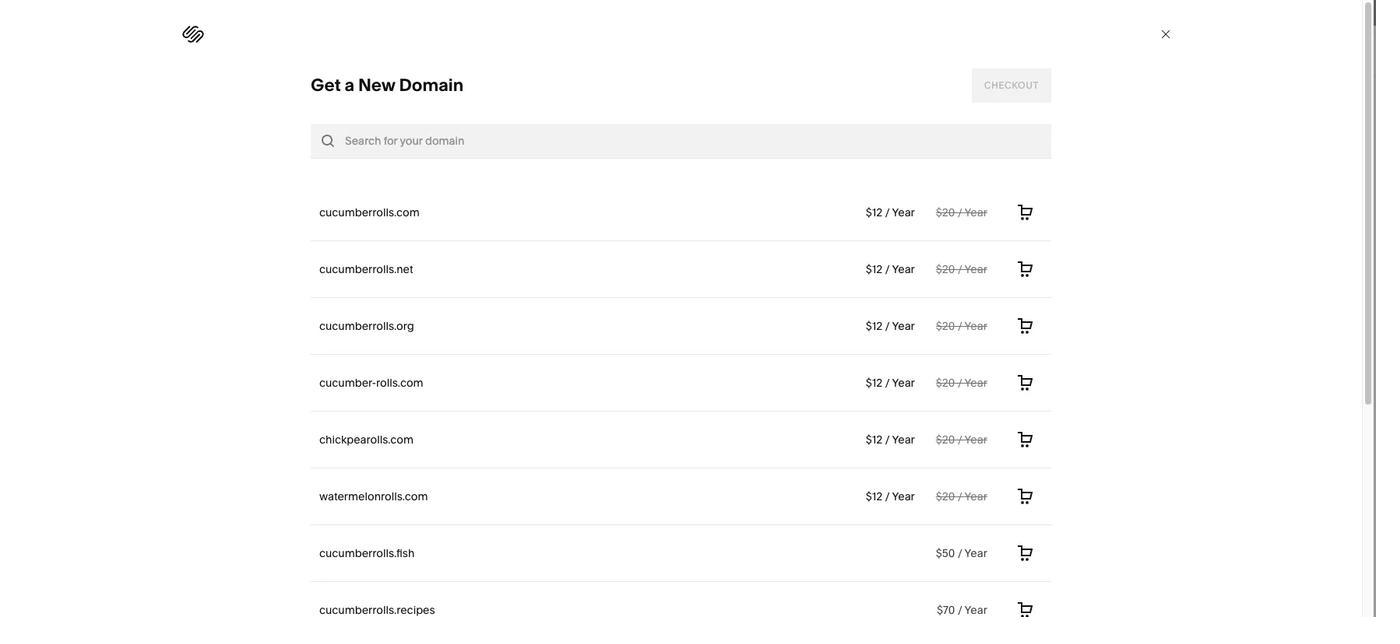 Task type: locate. For each thing, give the bounding box(es) containing it.
$20 for cucumberrolls.org
[[937, 319, 956, 333]]

0 horizontal spatial a
[[346, 75, 355, 96]]

4 $12 from the top
[[867, 376, 884, 390]]

4 $20 / year from the top
[[937, 376, 988, 390]]

1 $12 from the top
[[867, 206, 884, 220]]

$12 for cucumber-rolls.com
[[867, 376, 884, 390]]

4 $12 / year from the top
[[867, 376, 916, 390]]

a left domain
[[857, 296, 863, 310]]

discounted from $20 / year element for cucumber-rolls.com
[[937, 375, 1009, 392]]

$20 for cucumber-rolls.com
[[937, 376, 956, 390]]

2 vertical spatial google
[[983, 296, 1021, 310]]

0 vertical spatial workspace
[[590, 115, 683, 136]]

tab list
[[253, 60, 1323, 103]]

$20 / year
[[937, 206, 988, 220], [937, 263, 988, 277], [937, 319, 988, 333], [937, 376, 988, 390], [937, 433, 988, 447], [937, 490, 988, 504]]

2 horizontal spatial google
[[983, 296, 1021, 310]]

6 discounted from $20 / year element from the top
[[937, 488, 1009, 506]]

3 $20 from the top
[[937, 319, 956, 333]]

a left new
[[346, 75, 355, 96]]

account
[[831, 266, 882, 281]]

workspace.
[[758, 313, 819, 327]]

/
[[886, 206, 891, 220], [959, 206, 963, 220], [886, 263, 891, 277], [959, 263, 963, 277], [886, 319, 891, 333], [959, 319, 963, 333], [886, 376, 891, 390], [959, 376, 963, 390], [886, 433, 891, 447], [959, 433, 963, 447], [886, 490, 891, 504], [959, 490, 963, 504], [959, 547, 963, 561]]

domain inside button
[[863, 370, 905, 381]]

3 discounted from $20 / year element from the top
[[937, 318, 1009, 335]]

tab list containing services
[[253, 60, 1323, 103]]

0 vertical spatial google
[[526, 115, 587, 136]]

6 $12 from the top
[[867, 490, 884, 504]]

get for get a new domain
[[312, 75, 342, 96]]

get a new domain
[[312, 75, 464, 96]]

1 vertical spatial domain
[[863, 370, 905, 381]]

discounted from $20 / year element for cucumberrolls.com
[[937, 204, 1009, 221]]

1 $20 / year from the top
[[937, 206, 988, 220]]

in
[[908, 296, 917, 310]]

$12 for cucumberrolls.org
[[867, 319, 884, 333]]

you
[[555, 296, 575, 310]]

0 horizontal spatial to
[[731, 296, 741, 310]]

5 discounted from $20 / year element from the top
[[937, 432, 1009, 449]]

6 $20 from the top
[[937, 490, 956, 504]]

get left new
[[312, 75, 342, 96]]

4 $20 from the top
[[937, 376, 956, 390]]

4 discounted from $20 / year element from the top
[[937, 375, 1009, 392]]

3 $20 / year from the top
[[937, 319, 988, 333]]

do
[[577, 296, 591, 310]]

2 discounted from $20 / year element from the top
[[937, 261, 1009, 278]]

domains
[[661, 296, 706, 310]]

2 $12 from the top
[[867, 263, 884, 277]]

year
[[893, 206, 916, 220], [966, 206, 988, 220], [893, 263, 916, 277], [966, 263, 988, 277], [893, 319, 916, 333], [966, 319, 988, 333], [893, 376, 916, 390], [966, 376, 988, 390], [893, 433, 916, 447], [966, 433, 988, 447], [893, 490, 916, 504], [966, 490, 988, 504], [966, 547, 988, 561]]

2 $20 from the top
[[937, 263, 956, 277]]

cucumberrolls.net
[[320, 263, 414, 277]]

0 vertical spatial get
[[312, 75, 342, 96]]

$12 / year for cucumber-rolls.com
[[867, 376, 916, 390]]

you do not have any domains tied to this website. connect a domain in order to get google workspace.
[[555, 296, 1021, 327]]

google
[[526, 115, 587, 136], [714, 266, 759, 281], [983, 296, 1021, 310]]

cucumber-rolls.com
[[320, 376, 424, 390]]

discounted from $20 / year element
[[937, 204, 1009, 221], [937, 261, 1009, 278], [937, 318, 1009, 335], [937, 375, 1009, 392], [937, 432, 1009, 449], [937, 488, 1009, 506]]

1 horizontal spatial to
[[950, 296, 961, 310]]

cards
[[457, 74, 488, 88]]

$50 / year
[[937, 547, 988, 561]]

1 discounted from $20 / year element from the top
[[937, 204, 1009, 221]]

1 $12 / year from the top
[[867, 206, 916, 220]]

$20
[[937, 206, 956, 220], [937, 263, 956, 277], [937, 319, 956, 333], [937, 376, 956, 390], [937, 433, 956, 447], [937, 490, 956, 504]]

6 $12 / year from the top
[[867, 490, 916, 504]]

0 horizontal spatial get
[[312, 75, 342, 96]]

discounted from $20 / year element for cucumberrolls.net
[[937, 261, 1009, 278]]

to left get
[[950, 296, 961, 310]]

1 horizontal spatial google
[[714, 266, 759, 281]]

get
[[312, 75, 342, 96], [831, 370, 851, 381]]

a
[[346, 75, 355, 96], [857, 296, 863, 310]]

5 $12 / year from the top
[[867, 433, 916, 447]]

0 vertical spatial domain
[[400, 75, 464, 96]]

1 horizontal spatial get
[[831, 370, 851, 381]]

$12 for cucumberrolls.com
[[867, 206, 884, 220]]

$20 / year for cucumberrolls.net
[[937, 263, 988, 277]]

3 $12 from the top
[[867, 319, 884, 333]]

0 horizontal spatial workspace
[[590, 115, 683, 136]]

gift cards button
[[436, 60, 488, 103]]

gift
[[436, 74, 455, 88]]

1 horizontal spatial domain
[[863, 370, 905, 381]]

1 vertical spatial get
[[831, 370, 851, 381]]

order
[[920, 296, 948, 310]]

$12 for chickpearolls.com
[[867, 433, 884, 447]]

5 $12 from the top
[[867, 433, 884, 447]]

this
[[744, 296, 762, 310]]

discounted from $20 / year element for chickpearolls.com
[[937, 432, 1009, 449]]

$20 for watermelonrolls.com
[[937, 490, 956, 504]]

get a domain
[[831, 370, 905, 381]]

$20 / year for cucumberrolls.org
[[937, 319, 988, 333]]

services
[[308, 74, 352, 88]]

2 $12 / year from the top
[[867, 263, 916, 277]]

to left this
[[731, 296, 741, 310]]

1 $20 from the top
[[937, 206, 956, 220]]

5 $20 from the top
[[937, 433, 956, 447]]

$50 / year element
[[937, 545, 1009, 562]]

get for get a domain
[[831, 370, 851, 381]]

$12
[[867, 206, 884, 220], [867, 263, 884, 277], [867, 319, 884, 333], [867, 376, 884, 390], [867, 433, 884, 447], [867, 490, 884, 504]]

checkout button
[[973, 69, 1052, 103]]

5 $20 / year from the top
[[937, 433, 988, 447]]

6 $20 / year from the top
[[937, 490, 988, 504]]

get
[[963, 296, 980, 310]]

subscribe
[[981, 590, 1037, 602]]

to
[[731, 296, 741, 310], [950, 296, 961, 310]]

3 $12 / year from the top
[[867, 319, 916, 333]]

get left a
[[831, 370, 851, 381]]

1 horizontal spatial a
[[857, 296, 863, 310]]

$12 for cucumberrolls.net
[[867, 263, 884, 277]]

get inside button
[[831, 370, 851, 381]]

1 vertical spatial a
[[857, 296, 863, 310]]

1 horizontal spatial workspace
[[761, 266, 829, 281]]

squarespace logo image
[[183, 26, 205, 43]]

services button
[[308, 60, 352, 103]]

1 vertical spatial workspace
[[761, 266, 829, 281]]

2 $20 / year from the top
[[937, 263, 988, 277]]

workspace
[[590, 115, 683, 136], [761, 266, 829, 281]]

domain
[[400, 75, 464, 96], [863, 370, 905, 381]]

$20 for cucumberrolls.com
[[937, 206, 956, 220]]

0 horizontal spatial google
[[526, 115, 587, 136]]

0 vertical spatial a
[[346, 75, 355, 96]]

$12 / year
[[867, 206, 916, 220], [867, 263, 916, 277], [867, 319, 916, 333], [867, 376, 916, 390], [867, 433, 916, 447], [867, 490, 916, 504]]



Task type: describe. For each thing, give the bounding box(es) containing it.
$20 / year for chickpearolls.com
[[937, 433, 988, 447]]

$12 / year for cucumberrolls.com
[[867, 206, 916, 220]]

$50
[[937, 547, 956, 561]]

$20 / year for watermelonrolls.com
[[937, 490, 988, 504]]

$20 for cucumberrolls.net
[[937, 263, 956, 277]]

connect
[[810, 296, 855, 310]]

cucumberrolls.org
[[320, 319, 415, 333]]

1 vertical spatial google
[[714, 266, 759, 281]]

no google workspace account
[[694, 266, 882, 281]]

google inside you do not have any domains tied to this website. connect a domain in order to get google workspace.
[[983, 296, 1021, 310]]

$20 / year for cucumber-rolls.com
[[937, 376, 988, 390]]

cucumberrolls.fish
[[320, 547, 415, 561]]

domain
[[866, 296, 905, 310]]

no
[[694, 266, 712, 281]]

downloads
[[365, 74, 423, 88]]

a
[[853, 370, 860, 381]]

$70 / year element
[[938, 602, 1009, 618]]

watermelonrolls.com
[[320, 490, 429, 504]]

$20 / year for cucumberrolls.com
[[937, 206, 988, 220]]

0 horizontal spatial domain
[[400, 75, 464, 96]]

rolls.com
[[377, 376, 424, 390]]

$12 / year for cucumberrolls.net
[[867, 263, 916, 277]]

Search for your domain field
[[346, 132, 1044, 150]]

$12 / year for cucumberrolls.org
[[867, 319, 916, 333]]

1 to from the left
[[731, 296, 741, 310]]

$12 / year for chickpearolls.com
[[867, 433, 916, 447]]

2 to from the left
[[950, 296, 961, 310]]

a inside you do not have any domains tied to this website. connect a domain in order to get google workspace.
[[857, 296, 863, 310]]

gift cards
[[436, 74, 488, 88]]

website.
[[765, 296, 808, 310]]

not
[[594, 296, 610, 310]]

cucumberrolls.com
[[320, 206, 421, 220]]

chickpearolls.com
[[320, 433, 414, 447]]

new
[[359, 75, 396, 96]]

get a domain button
[[814, 354, 922, 397]]

discounted from $20 / year element for watermelonrolls.com
[[937, 488, 1009, 506]]

$20 for chickpearolls.com
[[937, 433, 956, 447]]

checkout
[[985, 79, 1040, 91]]

google workspace
[[526, 115, 683, 136]]

downloads button
[[365, 60, 423, 103]]

close icon image
[[1161, 28, 1174, 41]]

tied
[[709, 296, 728, 310]]

any
[[640, 296, 658, 310]]

have
[[613, 296, 638, 310]]

subscribe button
[[972, 582, 1045, 610]]

$12 / year for watermelonrolls.com
[[867, 490, 916, 504]]

$12 for watermelonrolls.com
[[867, 490, 884, 504]]

cucumber-
[[320, 376, 377, 390]]

discounted from $20 / year element for cucumberrolls.org
[[937, 318, 1009, 335]]



Task type: vqa. For each thing, say whether or not it's contained in the screenshot.
at
no



